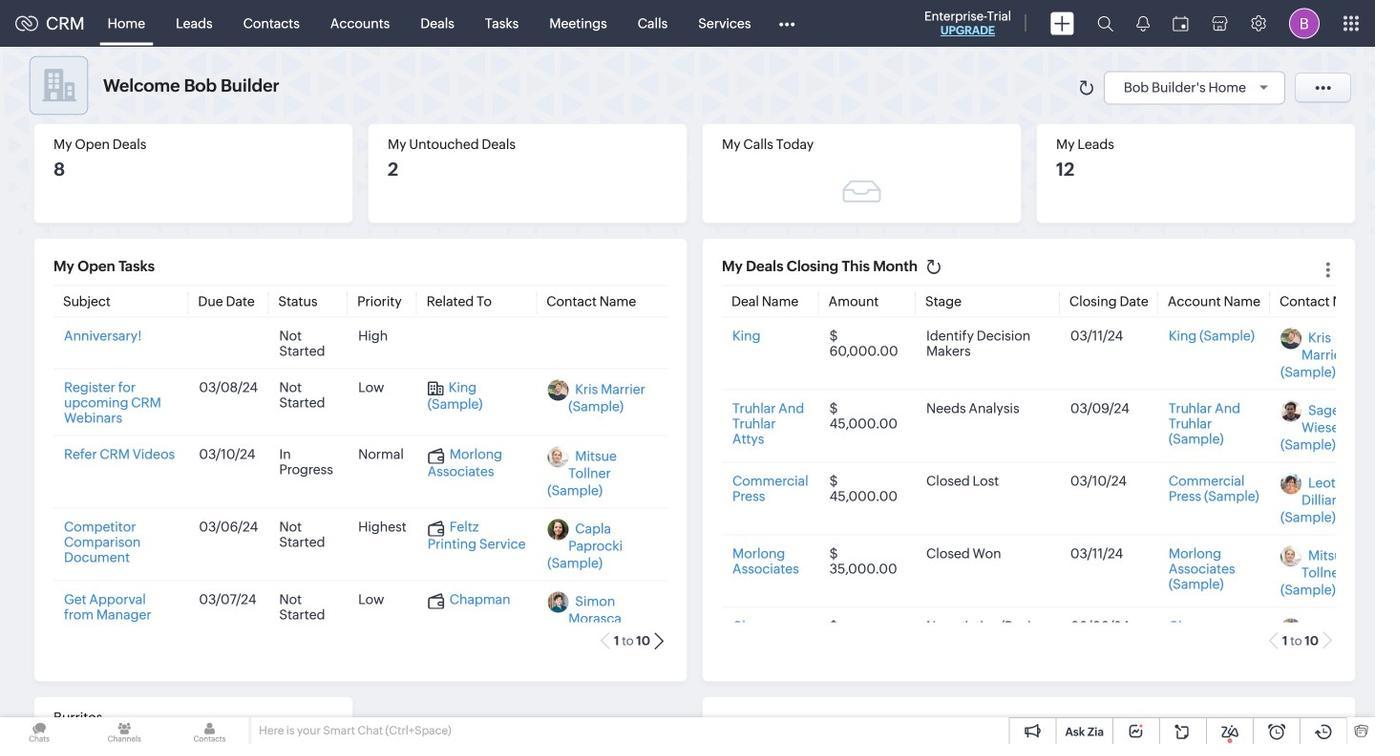 Task type: vqa. For each thing, say whether or not it's contained in the screenshot.
the Profile element
yes



Task type: describe. For each thing, give the bounding box(es) containing it.
create menu image
[[1051, 12, 1075, 35]]

logo image
[[15, 16, 38, 31]]

profile element
[[1278, 0, 1332, 46]]

profile image
[[1290, 8, 1320, 39]]

search element
[[1086, 0, 1125, 47]]

Other Modules field
[[767, 8, 808, 39]]



Task type: locate. For each thing, give the bounding box(es) containing it.
contacts image
[[170, 717, 249, 744]]

chats image
[[0, 717, 79, 744]]

search image
[[1098, 15, 1114, 32]]

channels image
[[85, 717, 164, 744]]

signals image
[[1137, 15, 1150, 32]]

calendar image
[[1173, 16, 1189, 31]]

create menu element
[[1039, 0, 1086, 46]]

signals element
[[1125, 0, 1162, 47]]



